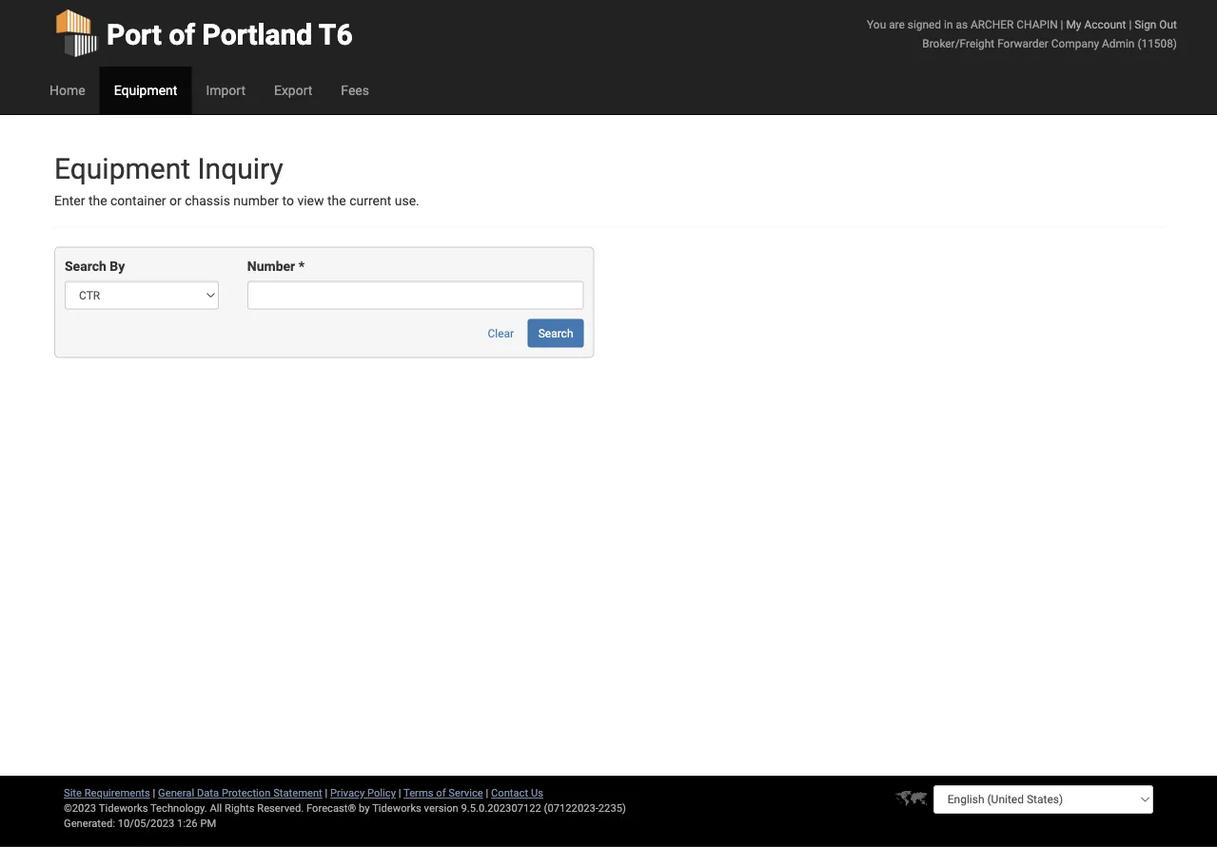 Task type: describe. For each thing, give the bounding box(es) containing it.
out
[[1160, 18, 1177, 31]]

port of portland t6 link
[[54, 0, 353, 67]]

tideworks
[[372, 803, 421, 815]]

search by
[[65, 259, 125, 274]]

| left sign
[[1129, 18, 1132, 31]]

2 the from the left
[[327, 193, 346, 209]]

policy
[[367, 788, 396, 800]]

statement
[[273, 788, 322, 800]]

©2023 tideworks
[[64, 803, 148, 815]]

port of portland t6
[[107, 18, 353, 51]]

pm
[[200, 818, 216, 830]]

search for search by
[[65, 259, 106, 274]]

terms
[[404, 788, 434, 800]]

inquiry
[[197, 152, 283, 186]]

reserved.
[[257, 803, 304, 815]]

fees
[[341, 82, 369, 98]]

account
[[1084, 18, 1126, 31]]

as
[[956, 18, 968, 31]]

chassis
[[185, 193, 230, 209]]

*
[[299, 259, 305, 274]]

t6
[[319, 18, 353, 51]]

privacy
[[330, 788, 365, 800]]

portland
[[202, 18, 312, 51]]

service
[[449, 788, 483, 800]]

company
[[1051, 37, 1099, 50]]

generated:
[[64, 818, 115, 830]]

us
[[531, 788, 543, 800]]

export
[[274, 82, 313, 98]]

9.5.0.202307122
[[461, 803, 541, 815]]

forecast®
[[306, 803, 356, 815]]

(07122023-
[[544, 803, 598, 815]]

clear button
[[477, 319, 525, 348]]

terms of service link
[[404, 788, 483, 800]]

export button
[[260, 67, 327, 114]]

equipment button
[[100, 67, 192, 114]]

| up 9.5.0.202307122
[[486, 788, 488, 800]]

privacy policy link
[[330, 788, 396, 800]]

site requirements link
[[64, 788, 150, 800]]

| up tideworks
[[399, 788, 401, 800]]

use.
[[395, 193, 420, 209]]

| left my
[[1061, 18, 1064, 31]]

you are signed in as archer chapin | my account | sign out broker/freight forwarder company admin (11508)
[[867, 18, 1177, 50]]

10/05/2023
[[118, 818, 174, 830]]



Task type: locate. For each thing, give the bounding box(es) containing it.
search button
[[528, 319, 584, 348]]

port
[[107, 18, 162, 51]]

the right view at the left of page
[[327, 193, 346, 209]]

import button
[[192, 67, 260, 114]]

fees button
[[327, 67, 384, 114]]

0 horizontal spatial search
[[65, 259, 106, 274]]

home button
[[35, 67, 100, 114]]

rights
[[225, 803, 255, 815]]

of right port
[[169, 18, 195, 51]]

home
[[49, 82, 85, 98]]

site requirements | general data protection statement | privacy policy | terms of service | contact us ©2023 tideworks technology. all rights reserved. forecast® by tideworks version 9.5.0.202307122 (07122023-2235) generated: 10/05/2023 1:26 pm
[[64, 788, 626, 830]]

broker/freight
[[922, 37, 995, 50]]

data
[[197, 788, 219, 800]]

of up version at the left
[[436, 788, 446, 800]]

general
[[158, 788, 194, 800]]

by
[[359, 803, 370, 815]]

or
[[169, 193, 182, 209]]

signed
[[908, 18, 941, 31]]

you
[[867, 18, 886, 31]]

contact
[[491, 788, 528, 800]]

of inside port of portland t6 link
[[169, 18, 195, 51]]

search
[[65, 259, 106, 274], [538, 327, 573, 340]]

1 the from the left
[[88, 193, 107, 209]]

equipment down port
[[114, 82, 177, 98]]

1 horizontal spatial of
[[436, 788, 446, 800]]

import
[[206, 82, 246, 98]]

chapin
[[1017, 18, 1058, 31]]

enter
[[54, 193, 85, 209]]

general data protection statement link
[[158, 788, 322, 800]]

0 vertical spatial equipment
[[114, 82, 177, 98]]

archer
[[971, 18, 1014, 31]]

to
[[282, 193, 294, 209]]

my account link
[[1066, 18, 1126, 31]]

0 vertical spatial of
[[169, 18, 195, 51]]

equipment for equipment inquiry enter the container or chassis number to view the current use.
[[54, 152, 190, 186]]

of
[[169, 18, 195, 51], [436, 788, 446, 800]]

equipment for equipment
[[114, 82, 177, 98]]

1 horizontal spatial search
[[538, 327, 573, 340]]

requirements
[[84, 788, 150, 800]]

site
[[64, 788, 82, 800]]

1 vertical spatial search
[[538, 327, 573, 340]]

version
[[424, 803, 458, 815]]

in
[[944, 18, 953, 31]]

by
[[110, 259, 125, 274]]

| left general
[[153, 788, 155, 800]]

search right clear
[[538, 327, 573, 340]]

0 horizontal spatial of
[[169, 18, 195, 51]]

container
[[110, 193, 166, 209]]

the right enter
[[88, 193, 107, 209]]

2235)
[[598, 803, 626, 815]]

admin
[[1102, 37, 1135, 50]]

(11508)
[[1138, 37, 1177, 50]]

current
[[349, 193, 391, 209]]

1 vertical spatial of
[[436, 788, 446, 800]]

number
[[234, 193, 279, 209]]

1:26
[[177, 818, 198, 830]]

number *
[[247, 259, 305, 274]]

equipment
[[114, 82, 177, 98], [54, 152, 190, 186]]

Number * text field
[[247, 281, 584, 310]]

of inside site requirements | general data protection statement | privacy policy | terms of service | contact us ©2023 tideworks technology. all rights reserved. forecast® by tideworks version 9.5.0.202307122 (07122023-2235) generated: 10/05/2023 1:26 pm
[[436, 788, 446, 800]]

equipment inside equipment inquiry enter the container or chassis number to view the current use.
[[54, 152, 190, 186]]

1 vertical spatial equipment
[[54, 152, 190, 186]]

|
[[1061, 18, 1064, 31], [1129, 18, 1132, 31], [153, 788, 155, 800], [325, 788, 328, 800], [399, 788, 401, 800], [486, 788, 488, 800]]

0 horizontal spatial the
[[88, 193, 107, 209]]

are
[[889, 18, 905, 31]]

search inside search button
[[538, 327, 573, 340]]

search left by
[[65, 259, 106, 274]]

my
[[1066, 18, 1082, 31]]

clear
[[488, 327, 514, 340]]

number
[[247, 259, 295, 274]]

equipment inquiry enter the container or chassis number to view the current use.
[[54, 152, 420, 209]]

protection
[[222, 788, 271, 800]]

forwarder
[[998, 37, 1049, 50]]

technology.
[[150, 803, 207, 815]]

sign
[[1135, 18, 1157, 31]]

sign out link
[[1135, 18, 1177, 31]]

equipment inside popup button
[[114, 82, 177, 98]]

0 vertical spatial search
[[65, 259, 106, 274]]

1 horizontal spatial the
[[327, 193, 346, 209]]

| up forecast®
[[325, 788, 328, 800]]

view
[[297, 193, 324, 209]]

contact us link
[[491, 788, 543, 800]]

search for search
[[538, 327, 573, 340]]

the
[[88, 193, 107, 209], [327, 193, 346, 209]]

all
[[210, 803, 222, 815]]

equipment up container
[[54, 152, 190, 186]]



Task type: vqa. For each thing, say whether or not it's contained in the screenshot.
first the * from right
no



